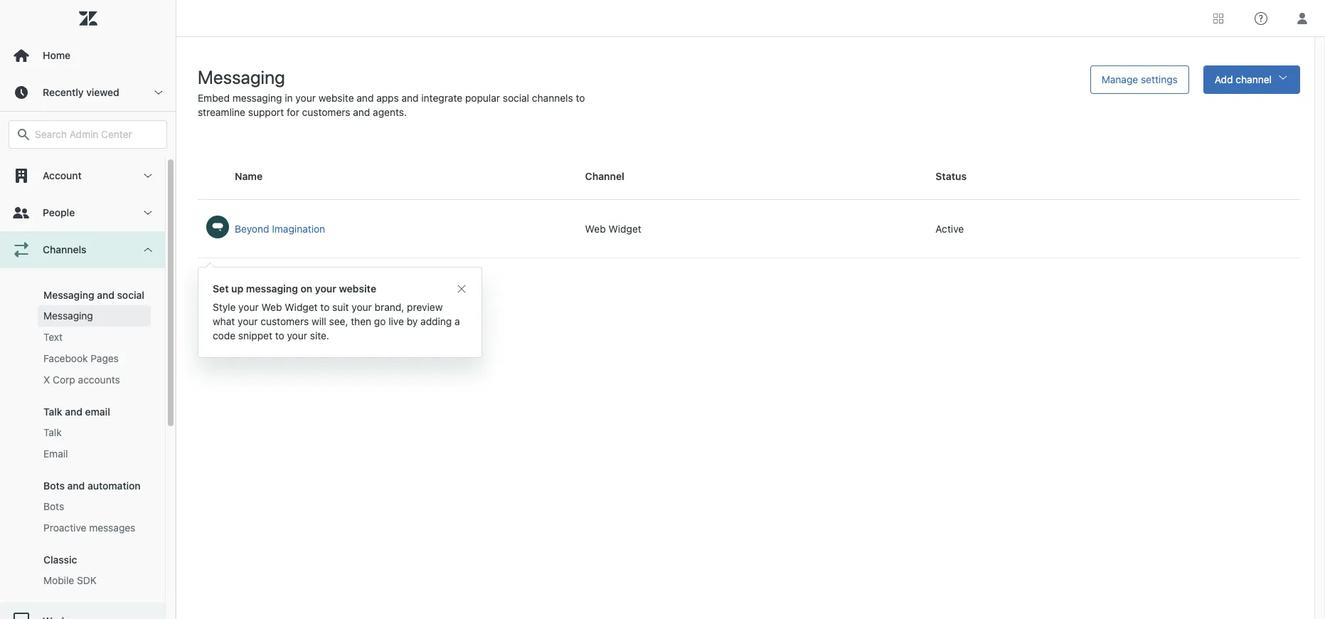 Task type: describe. For each thing, give the bounding box(es) containing it.
talk for talk and email
[[43, 406, 62, 418]]

home button
[[0, 37, 176, 74]]

sdk
[[77, 574, 97, 586]]

bots and automation element
[[43, 480, 141, 492]]

account button
[[0, 157, 165, 194]]

Search Admin Center field
[[35, 128, 158, 141]]

x corp accounts element
[[43, 373, 120, 387]]

talk and email
[[43, 406, 110, 418]]

messaging link
[[38, 305, 151, 327]]

primary element
[[0, 0, 177, 619]]

recently viewed
[[43, 86, 119, 98]]

facebook pages
[[43, 352, 119, 364]]

channels
[[43, 243, 87, 255]]

accounts
[[78, 374, 120, 386]]

facebook
[[43, 352, 88, 364]]

account
[[43, 169, 82, 181]]

talk link
[[38, 422, 151, 443]]

mobile
[[43, 574, 74, 586]]

zendesk products image
[[1214, 13, 1224, 23]]

text element
[[43, 330, 63, 344]]

recently
[[43, 86, 84, 98]]

messaging and social element
[[43, 289, 144, 301]]

bots and automation
[[43, 480, 141, 492]]

bots for bots and automation
[[43, 480, 65, 492]]

mobile sdk
[[43, 574, 97, 586]]

home
[[43, 49, 71, 61]]

and for messaging
[[97, 289, 114, 301]]

proactive
[[43, 522, 86, 534]]

user menu image
[[1294, 9, 1312, 27]]

channels button
[[0, 231, 165, 268]]

people
[[43, 206, 75, 218]]

and for bots
[[67, 480, 85, 492]]

none search field inside primary element
[[1, 120, 174, 149]]



Task type: locate. For each thing, give the bounding box(es) containing it.
bots up proactive
[[43, 500, 64, 512]]

text link
[[38, 327, 151, 348]]

messaging and social
[[43, 289, 144, 301]]

1 messaging from the top
[[43, 289, 94, 301]]

1 vertical spatial and
[[65, 406, 83, 418]]

talk up email at the bottom of page
[[43, 426, 62, 438]]

1 vertical spatial talk
[[43, 426, 62, 438]]

talk
[[43, 406, 62, 418], [43, 426, 62, 438]]

None search field
[[1, 120, 174, 149]]

email
[[85, 406, 110, 418]]

x corp accounts link
[[38, 369, 151, 391]]

1 talk from the top
[[43, 406, 62, 418]]

email element
[[43, 447, 68, 461]]

0 vertical spatial messaging
[[43, 289, 94, 301]]

2 messaging from the top
[[43, 310, 93, 322]]

bots up bots element
[[43, 480, 65, 492]]

proactive messages
[[43, 522, 135, 534]]

bots element
[[43, 500, 64, 514]]

people button
[[0, 194, 165, 231]]

talk for talk
[[43, 426, 62, 438]]

pages
[[91, 352, 119, 364]]

proactive messages link
[[38, 517, 151, 539]]

messaging up text
[[43, 310, 93, 322]]

2 vertical spatial and
[[67, 480, 85, 492]]

1 vertical spatial messaging
[[43, 310, 93, 322]]

talk up 'talk' element
[[43, 406, 62, 418]]

0 vertical spatial bots
[[43, 480, 65, 492]]

classic
[[43, 554, 77, 566]]

mobile sdk element
[[43, 574, 97, 588]]

facebook pages element
[[43, 352, 119, 366]]

talk element
[[43, 426, 62, 440]]

classic element
[[43, 554, 77, 566]]

corp
[[53, 374, 75, 386]]

0 vertical spatial talk
[[43, 406, 62, 418]]

1 vertical spatial bots
[[43, 500, 64, 512]]

and
[[97, 289, 114, 301], [65, 406, 83, 418], [67, 480, 85, 492]]

proactive messages element
[[43, 521, 135, 535]]

messaging inside the messaging "link"
[[43, 310, 93, 322]]

2 bots from the top
[[43, 500, 64, 512]]

tree item inside 'tree'
[[0, 231, 165, 603]]

x
[[43, 374, 50, 386]]

facebook pages link
[[38, 348, 151, 369]]

messaging up messaging element
[[43, 289, 94, 301]]

bots link
[[38, 496, 151, 517]]

automation
[[88, 480, 141, 492]]

and up bots link
[[67, 480, 85, 492]]

social
[[117, 289, 144, 301]]

messaging for messaging
[[43, 310, 93, 322]]

mobile sdk link
[[38, 570, 151, 591]]

tree item
[[0, 231, 165, 603]]

bots for bots
[[43, 500, 64, 512]]

0 vertical spatial and
[[97, 289, 114, 301]]

tree
[[0, 157, 176, 619]]

2 talk from the top
[[43, 426, 62, 438]]

1 bots from the top
[[43, 480, 65, 492]]

tree containing account
[[0, 157, 176, 619]]

text
[[43, 331, 63, 343]]

tree inside primary element
[[0, 157, 176, 619]]

and left email
[[65, 406, 83, 418]]

messages
[[89, 522, 135, 534]]

viewed
[[86, 86, 119, 98]]

email
[[43, 448, 68, 460]]

email link
[[38, 443, 151, 465]]

and for talk
[[65, 406, 83, 418]]

channels group
[[0, 268, 165, 603]]

and up the messaging "link"
[[97, 289, 114, 301]]

messaging
[[43, 289, 94, 301], [43, 310, 93, 322]]

bots
[[43, 480, 65, 492], [43, 500, 64, 512]]

bots inside bots link
[[43, 500, 64, 512]]

messaging element
[[43, 309, 93, 323]]

help image
[[1255, 12, 1268, 25]]

tree item containing channels
[[0, 231, 165, 603]]

x corp accounts
[[43, 374, 120, 386]]

recently viewed button
[[0, 74, 176, 111]]

talk and email element
[[43, 406, 110, 418]]

messaging for messaging and social
[[43, 289, 94, 301]]



Task type: vqa. For each thing, say whether or not it's contained in the screenshot.
search box at the left top of the page
yes



